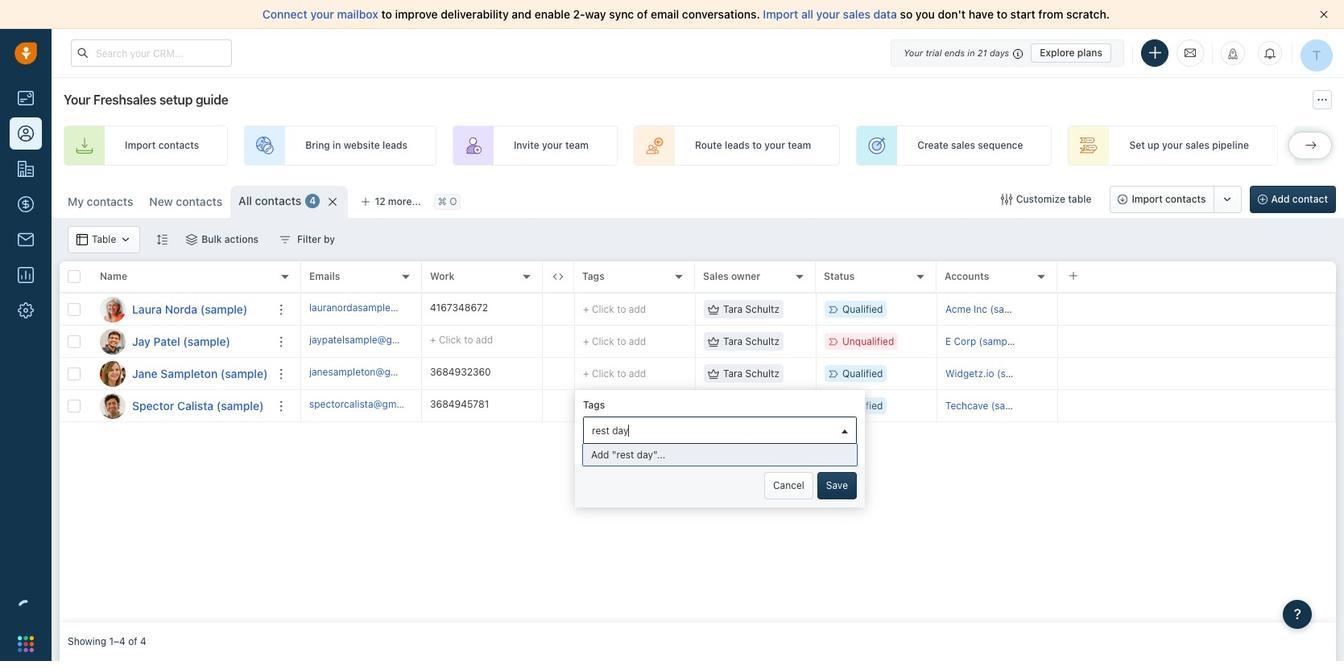 Task type: describe. For each thing, give the bounding box(es) containing it.
sequence
[[978, 140, 1023, 152]]

customize
[[1016, 193, 1065, 205]]

+ click to add for jaypatelsample@gmail.com + click to add
[[583, 336, 646, 348]]

route leads to your team
[[695, 140, 811, 152]]

enable
[[534, 7, 570, 21]]

scratch.
[[1066, 7, 1110, 21]]

press space to select this row. row containing janesampleton@gmail.com
[[301, 358, 1336, 391]]

more...
[[388, 196, 421, 208]]

bulk actions button
[[176, 226, 269, 254]]

your for your freshsales setup guide
[[64, 93, 90, 107]]

invite your team link
[[453, 126, 618, 166]]

import contacts link
[[64, 126, 228, 166]]

way
[[585, 7, 606, 21]]

4 inside all contacts 4
[[309, 195, 316, 207]]

qualified for acme inc (sample)
[[842, 304, 883, 316]]

set up your sales pipeline link
[[1068, 126, 1278, 166]]

press space to select this row. row containing jaypatelsample@gmail.com
[[301, 326, 1336, 358]]

day"...
[[637, 450, 665, 462]]

+ click to add for janesampleton@gmail.com 3684932360
[[583, 368, 646, 380]]

contacts right my
[[87, 195, 133, 209]]

laura
[[132, 302, 162, 316]]

e corp (sample)
[[945, 336, 1019, 348]]

work
[[430, 271, 455, 283]]

freshsales
[[93, 93, 156, 107]]

1 tara from the top
[[723, 304, 743, 316]]

norda
[[165, 302, 197, 316]]

+ for spectorcalista@gmail.com 3684945781
[[583, 400, 589, 412]]

widgetz.io
[[945, 368, 994, 380]]

route
[[695, 140, 722, 152]]

contacts inside import contacts "link"
[[158, 140, 199, 152]]

2 horizontal spatial sales
[[1185, 140, 1209, 152]]

my
[[68, 195, 84, 209]]

(sample) for laura norda (sample)
[[200, 302, 248, 316]]

customize table
[[1016, 193, 1091, 205]]

click for jaypatelsample@gmail.com + click to add
[[592, 336, 614, 348]]

12 more...
[[375, 196, 421, 208]]

laura norda (sample) link
[[132, 302, 248, 318]]

import contacts group
[[1110, 186, 1241, 213]]

0 horizontal spatial sales
[[843, 7, 870, 21]]

press space to select this row. row containing jay patel (sample)
[[60, 326, 301, 358]]

"rest
[[612, 450, 634, 462]]

click for spectorcalista@gmail.com 3684945781
[[592, 400, 614, 412]]

guide
[[196, 93, 228, 107]]

bulk
[[202, 234, 222, 246]]

days
[[990, 47, 1009, 58]]

all contacts link
[[238, 193, 301, 209]]

up
[[1148, 140, 1159, 152]]

name row
[[60, 262, 301, 294]]

by
[[324, 234, 335, 246]]

0 vertical spatial import
[[763, 7, 798, 21]]

name column header
[[92, 262, 301, 294]]

bulk actions
[[202, 234, 259, 246]]

owner
[[731, 271, 760, 283]]

widgetz.io (sample)
[[945, 368, 1037, 380]]

lauranordasample@gmail.com
[[309, 302, 446, 314]]

table
[[1068, 193, 1091, 205]]

jane sampleton (sample) link
[[132, 366, 268, 382]]

new contacts
[[149, 195, 222, 209]]

your left mailbox on the left top
[[310, 7, 334, 21]]

table
[[92, 234, 116, 246]]

invite
[[514, 140, 539, 152]]

press space to select this row. row containing jane sampleton (sample)
[[60, 358, 301, 391]]

j image for jay patel (sample)
[[100, 329, 126, 355]]

sync
[[609, 7, 634, 21]]

customize table button
[[990, 186, 1102, 213]]

Search your CRM... text field
[[71, 39, 232, 67]]

save button
[[817, 473, 857, 500]]

0 horizontal spatial of
[[128, 637, 137, 649]]

import contacts for import contacts button
[[1132, 193, 1206, 205]]

website
[[344, 140, 380, 152]]

(sample) for jane sampleton (sample)
[[221, 367, 268, 380]]

your inside invite your team link
[[542, 140, 563, 152]]

name
[[100, 271, 127, 283]]

add "rest day"... option
[[583, 445, 857, 466]]

jay patel (sample)
[[132, 335, 230, 348]]

(sample) for jay patel (sample)
[[183, 335, 230, 348]]

import for import contacts button
[[1132, 193, 1163, 205]]

bring in website leads
[[305, 140, 407, 152]]

add for janesampleton@gmail.com 3684932360
[[629, 368, 646, 380]]

add for add "rest day"...
[[591, 450, 609, 462]]

press space to select this row. row containing laura norda (sample)
[[60, 294, 301, 326]]

import contacts for import contacts "link"
[[125, 140, 199, 152]]

so
[[900, 7, 913, 21]]

lauranordasample@gmail.com link
[[309, 301, 446, 318]]

your trial ends in 21 days
[[904, 47, 1009, 58]]

sampleton
[[161, 367, 218, 380]]

3 qualified from the top
[[842, 400, 883, 412]]

patel
[[153, 335, 180, 348]]

l image
[[100, 297, 126, 323]]

all
[[801, 7, 813, 21]]

press space to select this row. row containing spector calista (sample)
[[60, 391, 301, 423]]

your inside route leads to your team link
[[764, 140, 785, 152]]

tara schultz for acme inc (sample)
[[723, 304, 779, 316]]

press space to select this row. row containing lauranordasample@gmail.com
[[301, 294, 1336, 326]]

sales owner
[[703, 271, 760, 283]]

techcave (sample)
[[945, 400, 1031, 412]]

+ for jaypatelsample@gmail.com + click to add
[[583, 336, 589, 348]]

add contact
[[1271, 193, 1328, 205]]

contacts right the new in the top left of the page
[[176, 195, 222, 209]]

⌘ o
[[438, 196, 457, 208]]

mailbox
[[337, 7, 378, 21]]

contacts inside import contacts button
[[1165, 193, 1206, 205]]

press space to select this row. row containing spectorcalista@gmail.com
[[301, 391, 1336, 423]]

create sales sequence
[[917, 140, 1023, 152]]

jay patel (sample) link
[[132, 334, 230, 350]]

click for janesampleton@gmail.com 3684932360
[[592, 368, 614, 380]]

create sales sequence link
[[856, 126, 1052, 166]]

cancel
[[773, 480, 804, 492]]

(sample) up techcave (sample)
[[997, 368, 1037, 380]]

from
[[1038, 7, 1063, 21]]

add for jaypatelsample@gmail.com + click to add
[[629, 336, 646, 348]]

tara for janesampleton@gmail.com 3684932360
[[723, 368, 743, 380]]

container_wx8msf4aqz5i3rn1 image inside table popup button
[[77, 234, 88, 246]]

and
[[512, 7, 532, 21]]

team inside route leads to your team link
[[788, 140, 811, 152]]

bring
[[305, 140, 330, 152]]

status
[[824, 271, 855, 283]]

invite your team
[[514, 140, 589, 152]]

acme inc (sample)
[[945, 304, 1030, 316]]

create
[[917, 140, 948, 152]]



Task type: locate. For each thing, give the bounding box(es) containing it.
your freshsales setup guide
[[64, 93, 228, 107]]

contact
[[1292, 193, 1328, 205]]

1 horizontal spatial leads
[[725, 140, 750, 152]]

(sample) right inc
[[990, 304, 1030, 316]]

3684932360
[[430, 366, 491, 378]]

jay
[[132, 335, 151, 348]]

container_wx8msf4aqz5i3rn1 image left table
[[77, 234, 88, 246]]

1 vertical spatial 4
[[140, 637, 146, 649]]

your
[[310, 7, 334, 21], [816, 7, 840, 21], [542, 140, 563, 152], [764, 140, 785, 152], [1162, 140, 1183, 152]]

(sample) right sampleton
[[221, 367, 268, 380]]

0 vertical spatial tags
[[582, 271, 605, 283]]

tags
[[582, 271, 605, 283], [583, 399, 605, 411]]

row group containing laura norda (sample)
[[60, 294, 301, 423]]

2 horizontal spatial container_wx8msf4aqz5i3rn1 image
[[708, 368, 719, 380]]

jane sampleton (sample)
[[132, 367, 268, 380]]

0 vertical spatial your
[[904, 47, 923, 58]]

0 vertical spatial qualified
[[842, 304, 883, 316]]

(sample) up the jane sampleton (sample)
[[183, 335, 230, 348]]

janesampleton@gmail.com
[[309, 366, 431, 378]]

explore plans
[[1040, 46, 1102, 58]]

0 vertical spatial schultz
[[745, 304, 779, 316]]

1 vertical spatial j image
[[100, 361, 126, 387]]

0 vertical spatial j image
[[100, 329, 126, 355]]

(sample) down the name column header
[[200, 302, 248, 316]]

send email image
[[1185, 46, 1196, 60]]

⌘
[[438, 196, 447, 208]]

grid
[[60, 260, 1336, 623]]

add left the "rest
[[591, 450, 609, 462]]

container_wx8msf4aqz5i3rn1 image left filter
[[280, 234, 291, 246]]

tara for jaypatelsample@gmail.com + click to add
[[723, 336, 743, 348]]

1 vertical spatial tara
[[723, 336, 743, 348]]

+ click to add
[[583, 304, 646, 316], [583, 336, 646, 348], [583, 368, 646, 380], [583, 400, 646, 412]]

(sample) down widgetz.io (sample)
[[991, 400, 1031, 412]]

schultz for widgetz.io (sample)
[[745, 368, 779, 380]]

leads right "website"
[[382, 140, 407, 152]]

2 row group from the left
[[301, 294, 1336, 423]]

my contacts
[[68, 195, 133, 209]]

import contacts down setup
[[125, 140, 199, 152]]

new
[[149, 195, 173, 209]]

in left 21
[[967, 47, 975, 58]]

accounts
[[945, 271, 989, 283]]

0 horizontal spatial in
[[333, 140, 341, 152]]

spectorcalista@gmail.com 3684945781
[[309, 398, 489, 411]]

0 vertical spatial tara schultz
[[723, 304, 779, 316]]

container_wx8msf4aqz5i3rn1 image up 'click to add' search box
[[708, 368, 719, 380]]

of right 1–4
[[128, 637, 137, 649]]

techcave (sample) link
[[945, 400, 1031, 412]]

0 horizontal spatial your
[[64, 93, 90, 107]]

explore
[[1040, 46, 1075, 58]]

tags inside grid
[[582, 271, 605, 283]]

1 row group from the left
[[60, 294, 301, 423]]

1 horizontal spatial sales
[[951, 140, 975, 152]]

container_wx8msf4aqz5i3rn1 image
[[1001, 194, 1012, 205], [120, 234, 131, 246], [186, 234, 198, 246], [708, 304, 719, 315], [708, 336, 719, 347]]

1 horizontal spatial container_wx8msf4aqz5i3rn1 image
[[280, 234, 291, 246]]

jaypatelsample@gmail.com link
[[309, 333, 433, 350]]

of right the sync
[[637, 7, 648, 21]]

import inside button
[[1132, 193, 1163, 205]]

2 vertical spatial import
[[1132, 193, 1163, 205]]

tara schultz
[[723, 304, 779, 316], [723, 336, 779, 348], [723, 368, 779, 380]]

team inside invite your team link
[[565, 140, 589, 152]]

2 tara schultz from the top
[[723, 336, 779, 348]]

0 vertical spatial tara
[[723, 304, 743, 316]]

in
[[967, 47, 975, 58], [333, 140, 341, 152]]

1 vertical spatial import
[[125, 140, 156, 152]]

1 vertical spatial tara schultz
[[723, 336, 779, 348]]

leads inside route leads to your team link
[[725, 140, 750, 152]]

0 horizontal spatial import
[[125, 140, 156, 152]]

import down your freshsales setup guide
[[125, 140, 156, 152]]

j image for jane sampleton (sample)
[[100, 361, 126, 387]]

in right bring
[[333, 140, 341, 152]]

to
[[381, 7, 392, 21], [997, 7, 1007, 21], [752, 140, 762, 152], [617, 304, 626, 316], [464, 334, 473, 346], [617, 336, 626, 348], [617, 368, 626, 380], [617, 400, 626, 412]]

import contacts inside button
[[1132, 193, 1206, 205]]

leads right route
[[725, 140, 750, 152]]

2 + click to add from the top
[[583, 336, 646, 348]]

contacts right the all at the top of page
[[255, 194, 301, 208]]

1 horizontal spatial 4
[[309, 195, 316, 207]]

widgetz.io (sample) link
[[945, 368, 1037, 380]]

container_wx8msf4aqz5i3rn1 image inside table popup button
[[120, 234, 131, 246]]

(sample) right calista
[[216, 399, 264, 413]]

2 vertical spatial qualified
[[842, 400, 883, 412]]

import left all
[[763, 7, 798, 21]]

j image left jay
[[100, 329, 126, 355]]

1 vertical spatial tags
[[583, 399, 605, 411]]

contacts down setup
[[158, 140, 199, 152]]

0 horizontal spatial leads
[[382, 140, 407, 152]]

trial
[[926, 47, 942, 58]]

cell
[[543, 294, 575, 325], [1058, 294, 1336, 325], [543, 326, 575, 358], [1058, 326, 1336, 358], [543, 358, 575, 390], [1058, 358, 1336, 390], [543, 391, 575, 422], [1058, 391, 1336, 422]]

your right up
[[1162, 140, 1183, 152]]

0 horizontal spatial team
[[565, 140, 589, 152]]

pipeline
[[1212, 140, 1249, 152]]

schultz for acme inc (sample)
[[745, 304, 779, 316]]

1 vertical spatial add
[[591, 450, 609, 462]]

acme
[[945, 304, 971, 316]]

add contact button
[[1249, 186, 1336, 213]]

3 + click to add from the top
[[583, 368, 646, 380]]

data
[[873, 7, 897, 21]]

1 vertical spatial your
[[64, 93, 90, 107]]

1 horizontal spatial in
[[967, 47, 975, 58]]

table button
[[68, 226, 140, 254]]

your for your trial ends in 21 days
[[904, 47, 923, 58]]

import contacts inside "link"
[[125, 140, 199, 152]]

1 team from the left
[[565, 140, 589, 152]]

1 vertical spatial of
[[128, 637, 137, 649]]

(sample) for e corp (sample)
[[979, 336, 1019, 348]]

improve
[[395, 7, 438, 21]]

1–4
[[109, 637, 125, 649]]

+ for janesampleton@gmail.com 3684932360
[[583, 368, 589, 380]]

sales left data
[[843, 7, 870, 21]]

e corp (sample) link
[[945, 336, 1019, 348]]

style_myh0__igzzd8unmi image
[[156, 234, 168, 245]]

conversations.
[[682, 7, 760, 21]]

email
[[651, 7, 679, 21]]

0 horizontal spatial 4
[[140, 637, 146, 649]]

your right invite
[[542, 140, 563, 152]]

1 horizontal spatial of
[[637, 7, 648, 21]]

1 horizontal spatial team
[[788, 140, 811, 152]]

container_wx8msf4aqz5i3rn1 image for tara schultz
[[708, 368, 719, 380]]

container_wx8msf4aqz5i3rn1 image inside bulk actions button
[[186, 234, 198, 246]]

add left contact
[[1271, 193, 1290, 205]]

container_wx8msf4aqz5i3rn1 image for filter by
[[280, 234, 291, 246]]

0 horizontal spatial import contacts
[[125, 140, 199, 152]]

1 horizontal spatial import contacts
[[1132, 193, 1206, 205]]

(sample) inside spector calista (sample) link
[[216, 399, 264, 413]]

2 horizontal spatial import
[[1132, 193, 1163, 205]]

(sample) inside the laura norda (sample) link
[[200, 302, 248, 316]]

2 j image from the top
[[100, 361, 126, 387]]

schultz
[[745, 304, 779, 316], [745, 336, 779, 348], [745, 368, 779, 380]]

don't
[[938, 7, 966, 21]]

(sample) inside "jane sampleton (sample)" link
[[221, 367, 268, 380]]

plans
[[1077, 46, 1102, 58]]

2 vertical spatial tara
[[723, 368, 743, 380]]

0 vertical spatial in
[[967, 47, 975, 58]]

add
[[1271, 193, 1290, 205], [591, 450, 609, 462]]

jaypatelsample@gmail.com
[[309, 334, 433, 346]]

setup
[[159, 93, 193, 107]]

add for spectorcalista@gmail.com 3684945781
[[629, 400, 646, 412]]

filter by
[[297, 234, 335, 246]]

2 schultz from the top
[[745, 336, 779, 348]]

1 j image from the top
[[100, 329, 126, 355]]

import contacts
[[125, 140, 199, 152], [1132, 193, 1206, 205]]

1 vertical spatial qualified
[[842, 368, 883, 380]]

leads
[[382, 140, 407, 152], [725, 140, 750, 152]]

your left "trial"
[[904, 47, 923, 58]]

tara schultz for e corp (sample)
[[723, 336, 779, 348]]

emails
[[309, 271, 340, 283]]

add inside option
[[591, 450, 609, 462]]

4 right 1–4
[[140, 637, 146, 649]]

21
[[977, 47, 987, 58]]

(sample) for spector calista (sample)
[[216, 399, 264, 413]]

jane
[[132, 367, 158, 380]]

sales
[[703, 271, 729, 283]]

your right route
[[764, 140, 785, 152]]

import down up
[[1132, 193, 1163, 205]]

s image
[[100, 393, 126, 419]]

save
[[826, 480, 848, 492]]

1 vertical spatial in
[[333, 140, 341, 152]]

grid containing laura norda (sample)
[[60, 260, 1336, 623]]

j image left "jane"
[[100, 361, 126, 387]]

2 team from the left
[[788, 140, 811, 152]]

row group
[[60, 294, 301, 423], [301, 294, 1336, 423]]

(sample) inside jay patel (sample) link
[[183, 335, 230, 348]]

2 vertical spatial schultz
[[745, 368, 779, 380]]

e
[[945, 336, 951, 348]]

tara
[[723, 304, 743, 316], [723, 336, 743, 348], [723, 368, 743, 380]]

3 tara schultz from the top
[[723, 368, 779, 380]]

sales left pipeline
[[1185, 140, 1209, 152]]

your right all
[[816, 7, 840, 21]]

spector calista (sample)
[[132, 399, 264, 413]]

4
[[309, 195, 316, 207], [140, 637, 146, 649]]

2-
[[573, 7, 585, 21]]

import inside "link"
[[125, 140, 156, 152]]

2 qualified from the top
[[842, 368, 883, 380]]

+ click to add for spectorcalista@gmail.com 3684945781
[[583, 400, 646, 412]]

actions
[[224, 234, 259, 246]]

import contacts down the set up your sales pipeline link
[[1132, 193, 1206, 205]]

2 leads from the left
[[725, 140, 750, 152]]

qualified
[[842, 304, 883, 316], [842, 368, 883, 380], [842, 400, 883, 412]]

unqualified
[[842, 336, 894, 348]]

freshworks switcher image
[[18, 637, 34, 653]]

add for add contact
[[1271, 193, 1290, 205]]

import for import contacts "link"
[[125, 140, 156, 152]]

acme inc (sample) link
[[945, 304, 1030, 316]]

press space to select this row. row
[[60, 294, 301, 326], [301, 294, 1336, 326], [60, 326, 301, 358], [301, 326, 1336, 358], [60, 358, 301, 391], [301, 358, 1336, 391], [60, 391, 301, 423], [301, 391, 1336, 423]]

sales right create
[[951, 140, 975, 152]]

container_wx8msf4aqz5i3rn1 image
[[77, 234, 88, 246], [280, 234, 291, 246], [708, 368, 719, 380]]

3 schultz from the top
[[745, 368, 779, 380]]

ends
[[944, 47, 965, 58]]

1 horizontal spatial your
[[904, 47, 923, 58]]

route leads to your team link
[[634, 126, 840, 166]]

container_wx8msf4aqz5i3rn1 image inside press space to select this row. 'row'
[[708, 368, 719, 380]]

1 vertical spatial schultz
[[745, 336, 779, 348]]

1 vertical spatial import contacts
[[1132, 193, 1206, 205]]

import
[[763, 7, 798, 21], [125, 140, 156, 152], [1132, 193, 1163, 205]]

(sample) for acme inc (sample)
[[990, 304, 1030, 316]]

corp
[[954, 336, 976, 348]]

container_wx8msf4aqz5i3rn1 image inside "filter by" button
[[280, 234, 291, 246]]

(sample) up widgetz.io (sample)
[[979, 336, 1019, 348]]

container_wx8msf4aqz5i3rn1 image inside customize table "button"
[[1001, 194, 1012, 205]]

4 + click to add from the top
[[583, 400, 646, 412]]

add "rest day"... list box
[[583, 445, 857, 466]]

2 vertical spatial tara schultz
[[723, 368, 779, 380]]

j image
[[100, 329, 126, 355], [100, 361, 126, 387]]

1 + click to add from the top
[[583, 304, 646, 316]]

sales
[[843, 7, 870, 21], [951, 140, 975, 152], [1185, 140, 1209, 152]]

connect your mailbox to improve deliverability and enable 2-way sync of email conversations. import all your sales data so you don't have to start from scratch.
[[262, 7, 1110, 21]]

laura norda (sample)
[[132, 302, 248, 316]]

0 vertical spatial add
[[1271, 193, 1290, 205]]

3 tara from the top
[[723, 368, 743, 380]]

0 vertical spatial of
[[637, 7, 648, 21]]

1 schultz from the top
[[745, 304, 779, 316]]

1 qualified from the top
[[842, 304, 883, 316]]

spector
[[132, 399, 174, 413]]

0 horizontal spatial add
[[591, 450, 609, 462]]

your left freshsales
[[64, 93, 90, 107]]

your inside the set up your sales pipeline link
[[1162, 140, 1183, 152]]

1 horizontal spatial import
[[763, 7, 798, 21]]

start
[[1010, 7, 1035, 21]]

contacts down set up your sales pipeline
[[1165, 193, 1206, 205]]

row group containing lauranordasample@gmail.com
[[301, 294, 1336, 423]]

2 tara from the top
[[723, 336, 743, 348]]

4 up filter by
[[309, 195, 316, 207]]

0 vertical spatial 4
[[309, 195, 316, 207]]

all contacts 4
[[238, 194, 316, 208]]

spectorcalista@gmail.com
[[309, 398, 429, 411]]

leads inside bring in website leads link
[[382, 140, 407, 152]]

1 horizontal spatial add
[[1271, 193, 1290, 205]]

set up your sales pipeline
[[1129, 140, 1249, 152]]

cancel button
[[764, 473, 813, 500]]

close image
[[1320, 10, 1328, 19]]

tara schultz for widgetz.io (sample)
[[723, 368, 779, 380]]

1 tara schultz from the top
[[723, 304, 779, 316]]

Click to add search field
[[588, 423, 836, 440]]

0 vertical spatial import contacts
[[125, 140, 199, 152]]

explore plans link
[[1031, 43, 1111, 62]]

schultz for e corp (sample)
[[745, 336, 779, 348]]

janesampleton@gmail.com link
[[309, 365, 431, 383]]

1 leads from the left
[[382, 140, 407, 152]]

you
[[916, 7, 935, 21]]

qualified for widgetz.io (sample)
[[842, 368, 883, 380]]

0 horizontal spatial container_wx8msf4aqz5i3rn1 image
[[77, 234, 88, 246]]

add inside button
[[1271, 193, 1290, 205]]

set
[[1129, 140, 1145, 152]]



Task type: vqa. For each thing, say whether or not it's contained in the screenshot.
Add- to the right
no



